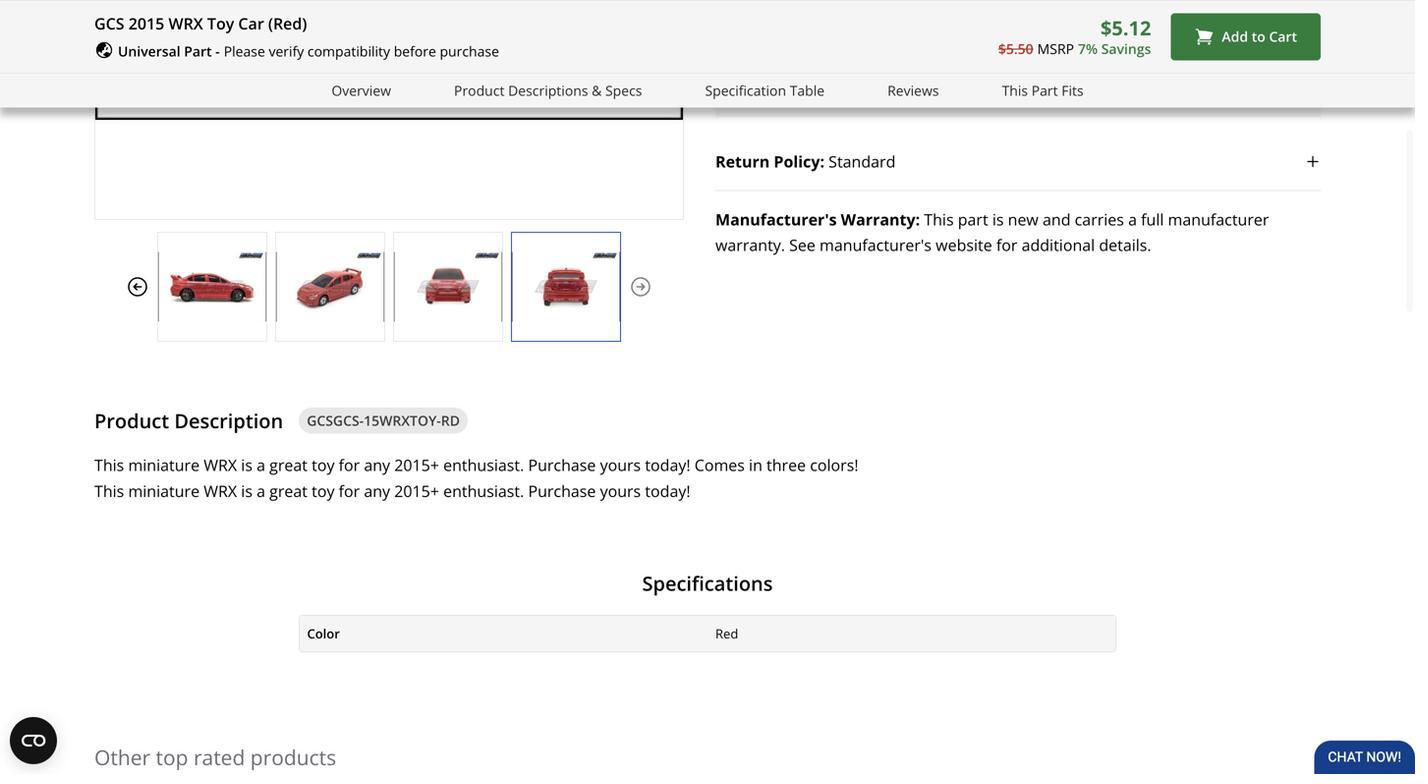 Task type: describe. For each thing, give the bounding box(es) containing it.
colors!
[[810, 455, 859, 476]]

0 horizontal spatial please
[[224, 42, 265, 60]]

in
[[749, 455, 763, 476]]

this miniature wrx is a great toy for any 2015+ enthusiast. purchase yours today! comes in three colors! this miniature wrx is a great toy for any 2015+ enthusiast. purchase yours today!
[[94, 455, 859, 502]]

2 today! from the top
[[645, 481, 691, 502]]

1 yours from the top
[[600, 455, 641, 476]]

other top rated products
[[94, 744, 336, 772]]

new
[[1008, 209, 1039, 230]]

specification table link
[[705, 79, 825, 102]]

0 vertical spatial universal part - please verify compatibility before purchase
[[118, 42, 499, 60]]

part
[[958, 209, 989, 230]]

1 great from the top
[[270, 455, 308, 476]]

savings
[[1102, 39, 1152, 58]]

1 horizontal spatial universal part - please verify compatibility before purchase
[[749, 88, 1130, 107]]

0 horizontal spatial -
[[215, 42, 220, 60]]

2 vertical spatial is
[[241, 481, 253, 502]]

this for part
[[1002, 81, 1028, 100]]

this for miniature
[[94, 455, 124, 476]]

comes
[[695, 455, 745, 476]]

descriptions
[[508, 81, 588, 100]]

1 2015+ from the top
[[394, 455, 439, 476]]

7%
[[1078, 39, 1098, 58]]

1 horizontal spatial part
[[815, 88, 843, 107]]

0 vertical spatial compatibility
[[308, 42, 390, 60]]

fits
[[1062, 81, 1084, 100]]

overview link
[[332, 79, 391, 102]]

this part fits link
[[1002, 79, 1084, 102]]

gcsgcs-
[[307, 411, 364, 430]]

is inside this part is new and carries a full manufacturer warranty. see manufacturer's website for additional details.
[[993, 209, 1004, 230]]

go to left image image
[[126, 275, 149, 299]]

1 vertical spatial a
[[257, 455, 265, 476]]

website
[[936, 234, 993, 255]]

$5.12 $5.50 msrp 7% savings
[[999, 14, 1152, 58]]

warranty.
[[716, 234, 785, 255]]

specification table
[[705, 81, 825, 100]]

wrx for toy
[[169, 13, 203, 34]]

2 great from the top
[[270, 481, 308, 502]]

red
[[716, 625, 739, 643]]

msrp
[[1038, 39, 1074, 58]]

toy
[[207, 13, 234, 34]]

this part fits
[[1002, 81, 1084, 100]]

a inside this part is new and carries a full manufacturer warranty. see manufacturer's website for additional details.
[[1129, 209, 1137, 230]]

1 vertical spatial universal
[[749, 88, 812, 107]]

and
[[1043, 209, 1071, 230]]

additional
[[1022, 234, 1095, 255]]

$5.12
[[1101, 14, 1152, 41]]

gcs 2015 wrx toy car (red)
[[94, 13, 307, 34]]

for inside this part is new and carries a full manufacturer warranty. see manufacturer's website for additional details.
[[997, 234, 1018, 255]]

1 miniature from the top
[[128, 455, 200, 476]]

manufacturer's
[[820, 234, 932, 255]]

1 horizontal spatial compatibility
[[939, 88, 1021, 107]]

(red)
[[268, 13, 307, 34]]

1 any from the top
[[364, 455, 390, 476]]

this for part
[[924, 209, 954, 230]]

return
[[716, 151, 770, 172]]

cart
[[1270, 27, 1298, 46]]

description
[[174, 407, 283, 435]]

color
[[307, 625, 340, 643]]

table
[[790, 81, 825, 100]]

specifications
[[642, 570, 773, 597]]

wrx for is
[[204, 455, 237, 476]]

manufacturer's warranty:
[[716, 209, 920, 230]]

2 vertical spatial a
[[257, 481, 265, 502]]

product for product descriptions & specs
[[454, 81, 505, 100]]

three
[[767, 455, 806, 476]]

2 yours from the top
[[600, 481, 641, 502]]

1 enthusiast. from the top
[[443, 455, 524, 476]]

1 vertical spatial -
[[847, 88, 851, 107]]

overview
[[332, 81, 391, 100]]

gcsgcs-15wrxtoy-rd
[[307, 411, 460, 430]]

1 vertical spatial before
[[1025, 88, 1067, 107]]

2 vertical spatial for
[[339, 481, 360, 502]]

gcs
[[94, 13, 124, 34]]



Task type: locate. For each thing, give the bounding box(es) containing it.
1 vertical spatial any
[[364, 481, 390, 502]]

compatibility up overview
[[308, 42, 390, 60]]

0 horizontal spatial verify
[[269, 42, 304, 60]]

0 vertical spatial verify
[[269, 42, 304, 60]]

1 vertical spatial miniature
[[128, 481, 200, 502]]

to
[[1252, 27, 1266, 46]]

purchase
[[528, 455, 596, 476], [528, 481, 596, 502]]

universal up policy: at top
[[749, 88, 812, 107]]

0 horizontal spatial part
[[184, 42, 212, 60]]

-
[[215, 42, 220, 60], [847, 88, 851, 107]]

manufacturer's
[[716, 209, 837, 230]]

1 horizontal spatial before
[[1025, 88, 1067, 107]]

purchase up the product descriptions & specs
[[440, 42, 499, 60]]

0 vertical spatial purchase
[[440, 42, 499, 60]]

1 vertical spatial today!
[[645, 481, 691, 502]]

0 vertical spatial is
[[993, 209, 1004, 230]]

full
[[1141, 209, 1164, 230]]

purchase down 7%
[[1071, 88, 1130, 107]]

0 vertical spatial for
[[997, 234, 1018, 255]]

1 vertical spatial purchase
[[1071, 88, 1130, 107]]

open widget image
[[10, 718, 57, 765]]

1 purchase from the top
[[528, 455, 596, 476]]

0 horizontal spatial before
[[394, 42, 436, 60]]

part left fits
[[1032, 81, 1058, 100]]

0 vertical spatial -
[[215, 42, 220, 60]]

2 any from the top
[[364, 481, 390, 502]]

0 vertical spatial any
[[364, 455, 390, 476]]

part up return policy: standard
[[815, 88, 843, 107]]

1 vertical spatial enthusiast.
[[443, 481, 524, 502]]

2 purchase from the top
[[528, 481, 596, 502]]

miniature
[[128, 455, 200, 476], [128, 481, 200, 502]]

yours
[[600, 455, 641, 476], [600, 481, 641, 502]]

other
[[94, 744, 150, 772]]

0 vertical spatial great
[[270, 455, 308, 476]]

1 toy from the top
[[312, 455, 335, 476]]

0 vertical spatial yours
[[600, 455, 641, 476]]

products
[[250, 744, 336, 772]]

a
[[1129, 209, 1137, 230], [257, 455, 265, 476], [257, 481, 265, 502]]

1 vertical spatial please
[[855, 88, 896, 107]]

$5.50
[[999, 39, 1034, 58]]

2 horizontal spatial part
[[1032, 81, 1058, 100]]

1 vertical spatial great
[[270, 481, 308, 502]]

warranty:
[[841, 209, 920, 230]]

policy:
[[774, 151, 825, 172]]

0 vertical spatial a
[[1129, 209, 1137, 230]]

2 miniature from the top
[[128, 481, 200, 502]]

2 toy from the top
[[312, 481, 335, 502]]

great
[[270, 455, 308, 476], [270, 481, 308, 502]]

standard
[[829, 151, 896, 172]]

toy
[[312, 455, 335, 476], [312, 481, 335, 502]]

0 horizontal spatial compatibility
[[308, 42, 390, 60]]

0 horizontal spatial product
[[94, 407, 169, 435]]

1 vertical spatial universal part - please verify compatibility before purchase
[[749, 88, 1130, 107]]

2015+
[[394, 455, 439, 476], [394, 481, 439, 502]]

1 vertical spatial 2015+
[[394, 481, 439, 502]]

0 vertical spatial before
[[394, 42, 436, 60]]

part
[[184, 42, 212, 60], [1032, 81, 1058, 100], [815, 88, 843, 107]]

universal
[[118, 42, 181, 60], [749, 88, 812, 107]]

1 vertical spatial wrx
[[204, 455, 237, 476]]

0 vertical spatial miniature
[[128, 455, 200, 476]]

0 vertical spatial toy
[[312, 455, 335, 476]]

0 vertical spatial today!
[[645, 455, 691, 476]]

add to cart button
[[1171, 13, 1321, 60]]

1 horizontal spatial verify
[[900, 88, 935, 107]]

reviews
[[888, 81, 939, 100]]

1 horizontal spatial please
[[855, 88, 896, 107]]

0 vertical spatial product
[[454, 81, 505, 100]]

this inside this part is new and carries a full manufacturer warranty. see manufacturer's website for additional details.
[[924, 209, 954, 230]]

compatibility down the $5.50
[[939, 88, 1021, 107]]

return policy: standard
[[716, 151, 896, 172]]

details.
[[1099, 234, 1152, 255]]

1 vertical spatial toy
[[312, 481, 335, 502]]

add
[[1222, 27, 1249, 46]]

1 vertical spatial is
[[241, 455, 253, 476]]

0 vertical spatial wrx
[[169, 13, 203, 34]]

0 vertical spatial universal
[[118, 42, 181, 60]]

specs
[[606, 81, 642, 100]]

universal part - please verify compatibility before purchase down the $5.50
[[749, 88, 1130, 107]]

please up the standard
[[855, 88, 896, 107]]

- right table in the top of the page
[[847, 88, 851, 107]]

0 horizontal spatial purchase
[[440, 42, 499, 60]]

enthusiast.
[[443, 455, 524, 476], [443, 481, 524, 502]]

1 vertical spatial verify
[[900, 88, 935, 107]]

rd
[[441, 411, 460, 430]]

0 vertical spatial please
[[224, 42, 265, 60]]

0 horizontal spatial universal part - please verify compatibility before purchase
[[118, 42, 499, 60]]

1 vertical spatial product
[[94, 407, 169, 435]]

1 vertical spatial yours
[[600, 481, 641, 502]]

wrx
[[169, 13, 203, 34], [204, 455, 237, 476], [204, 481, 237, 502]]

1 vertical spatial purchase
[[528, 481, 596, 502]]

product descriptions & specs link
[[454, 79, 642, 102]]

1 today! from the top
[[645, 455, 691, 476]]

1 horizontal spatial -
[[847, 88, 851, 107]]

&
[[592, 81, 602, 100]]

top
[[156, 744, 188, 772]]

manufacturer
[[1168, 209, 1270, 230]]

please
[[224, 42, 265, 60], [855, 88, 896, 107]]

rated
[[194, 744, 245, 772]]

today!
[[645, 455, 691, 476], [645, 481, 691, 502]]

1 vertical spatial compatibility
[[939, 88, 1021, 107]]

this part is new and carries a full manufacturer warranty. see manufacturer's website for additional details.
[[716, 209, 1270, 255]]

universal part - please verify compatibility before purchase
[[118, 42, 499, 60], [749, 88, 1130, 107]]

product descriptions & specs
[[454, 81, 642, 100]]

2 enthusiast. from the top
[[443, 481, 524, 502]]

verify
[[269, 42, 304, 60], [900, 88, 935, 107]]

universal part - please verify compatibility before purchase down (red)
[[118, 42, 499, 60]]

add to cart
[[1222, 27, 1298, 46]]

carries
[[1075, 209, 1125, 230]]

see
[[790, 234, 816, 255]]

compatibility
[[308, 42, 390, 60], [939, 88, 1021, 107]]

please down car
[[224, 42, 265, 60]]

product left description
[[94, 407, 169, 435]]

universal down 2015
[[118, 42, 181, 60]]

reviews link
[[888, 79, 939, 102]]

any
[[364, 455, 390, 476], [364, 481, 390, 502]]

2 2015+ from the top
[[394, 481, 439, 502]]

specification
[[705, 81, 787, 100]]

0 vertical spatial enthusiast.
[[443, 455, 524, 476]]

1 vertical spatial for
[[339, 455, 360, 476]]

product for product description
[[94, 407, 169, 435]]

2 vertical spatial wrx
[[204, 481, 237, 502]]

product
[[454, 81, 505, 100], [94, 407, 169, 435]]

15wrxtoy-
[[364, 411, 441, 430]]

- down toy
[[215, 42, 220, 60]]

purchase
[[440, 42, 499, 60], [1071, 88, 1130, 107]]

0 vertical spatial purchase
[[528, 455, 596, 476]]

part down "gcs 2015 wrx toy car (red)"
[[184, 42, 212, 60]]

car
[[238, 13, 264, 34]]

0 horizontal spatial universal
[[118, 42, 181, 60]]

1 horizontal spatial product
[[454, 81, 505, 100]]

product left descriptions at the left top
[[454, 81, 505, 100]]

for
[[997, 234, 1018, 255], [339, 455, 360, 476], [339, 481, 360, 502]]

0 vertical spatial 2015+
[[394, 455, 439, 476]]

1 horizontal spatial universal
[[749, 88, 812, 107]]

product description
[[94, 407, 283, 435]]

is
[[993, 209, 1004, 230], [241, 455, 253, 476], [241, 481, 253, 502]]

before
[[394, 42, 436, 60], [1025, 88, 1067, 107]]

this
[[1002, 81, 1028, 100], [924, 209, 954, 230], [94, 455, 124, 476], [94, 481, 124, 502]]

2015
[[128, 13, 164, 34]]

1 horizontal spatial purchase
[[1071, 88, 1130, 107]]



Task type: vqa. For each thing, say whether or not it's contained in the screenshot.
within
no



